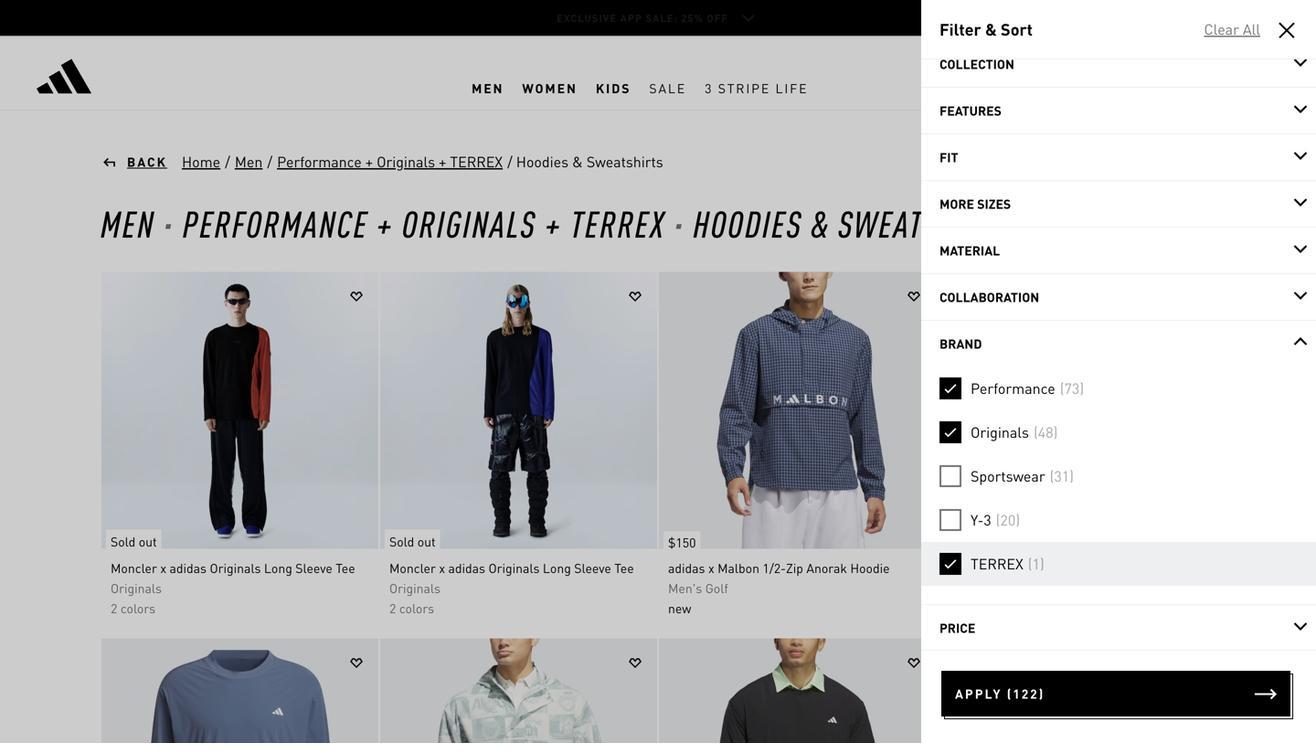 Task type: locate. For each thing, give the bounding box(es) containing it.
sweatshirts down main navigation element
[[587, 152, 663, 171]]

collection
[[940, 56, 1014, 72]]

sort inside button
[[1131, 217, 1156, 234]]

performance (73)
[[971, 379, 1084, 398]]

0 vertical spatial performance
[[277, 152, 362, 171]]

filter & sort
[[940, 19, 1033, 40], [1084, 217, 1156, 234]]

app
[[620, 11, 642, 24]]

0 horizontal spatial moncler
[[111, 560, 157, 576]]

2 tee from the left
[[614, 560, 634, 576]]

sold for originals black moncler x adidas originals long sleeve tee image for 1st sold out link from the right
[[389, 533, 414, 550]]

golf
[[705, 580, 728, 596], [984, 580, 1007, 596]]

0 horizontal spatial tee
[[336, 560, 355, 576]]

1 colors from the left
[[121, 600, 155, 616]]

men
[[235, 152, 263, 171], [101, 200, 155, 246]]

men's up new
[[668, 580, 702, 596]]

out
[[139, 533, 157, 550], [417, 533, 436, 550]]

adidas inside adidas x malbon 1/2-zip anorak hoodie men's golf new
[[668, 560, 705, 576]]

hoodies
[[516, 152, 569, 171], [693, 200, 803, 246]]

all
[[1243, 20, 1260, 38]]

0 horizontal spatial men's
[[668, 580, 702, 596]]

2 sleeve from the left
[[574, 560, 611, 576]]

1/2-
[[763, 560, 786, 576]]

sportswear (31)
[[971, 467, 1074, 485]]

more sizes
[[940, 196, 1011, 212]]

performance inside performance + originals + terrex link
[[277, 152, 362, 171]]

collaboration
[[940, 289, 1039, 305]]

filter inside button
[[1084, 217, 1116, 234]]

filter
[[940, 19, 981, 40], [1084, 217, 1116, 234]]

sleeve
[[295, 560, 332, 576], [574, 560, 611, 576]]

golf down malbon
[[705, 580, 728, 596]]

apply (122)
[[955, 685, 1045, 702]]

2 golf from the left
[[984, 580, 1007, 596]]

adicross
[[947, 560, 996, 576]]

1 horizontal spatial sold
[[389, 533, 414, 550]]

0 vertical spatial filter & sort
[[940, 19, 1033, 40]]

2 2 from the left
[[389, 600, 396, 616]]

clear all
[[1204, 20, 1260, 38]]

1 horizontal spatial moncler x adidas originals long sleeve tee originals 2 colors
[[389, 560, 634, 616]]

0 horizontal spatial sold out link
[[101, 521, 161, 553]]

brand
[[940, 335, 982, 352]]

sweatshirts
[[587, 152, 663, 171], [838, 200, 1014, 246]]

2 moncler x adidas originals long sleeve tee originals 2 colors from the left
[[389, 560, 634, 616]]

sale:
[[646, 11, 678, 24]]

men's inside adidas x malbon 1/2-zip anorak hoodie men's golf new
[[668, 580, 702, 596]]

x inside adidas x malbon 1/2-zip anorak hoodie men's golf new
[[708, 560, 714, 576]]

1 horizontal spatial sleeve
[[574, 560, 611, 576]]

performance right men link
[[277, 152, 362, 171]]

originals black moncler x adidas originals long sleeve tee image
[[101, 272, 378, 549], [380, 272, 657, 549]]

sweatshirts down fit
[[838, 200, 1014, 246]]

1 long from the left
[[264, 560, 292, 576]]

0 horizontal spatial terrex
[[450, 152, 503, 171]]

1 horizontal spatial moncler
[[389, 560, 436, 576]]

x for $150 'link'
[[708, 560, 714, 576]]

terrex (1)
[[971, 554, 1044, 573]]

men for men
[[235, 152, 263, 171]]

0 horizontal spatial colors
[[121, 600, 155, 616]]

pullover
[[999, 560, 1046, 576]]

x
[[160, 560, 166, 576], [439, 560, 445, 576], [708, 560, 714, 576]]

filter right [122]
[[1084, 217, 1116, 234]]

2 horizontal spatial x
[[708, 560, 714, 576]]

1 horizontal spatial men's
[[947, 580, 981, 596]]

2 vertical spatial performance
[[971, 379, 1055, 398]]

colors for 1st sold out link from the left
[[121, 600, 155, 616]]

1 horizontal spatial colors
[[399, 600, 434, 616]]

1 vertical spatial filter & sort
[[1084, 217, 1156, 234]]

(31)
[[1050, 467, 1074, 485]]

1 horizontal spatial sweatshirts
[[838, 200, 1014, 246]]

help link
[[1064, 44, 1085, 58]]

features
[[940, 102, 1002, 119]]

0 horizontal spatial moncler x adidas originals long sleeve tee originals 2 colors
[[111, 560, 355, 616]]

malbon
[[718, 560, 759, 576]]

men's
[[668, 580, 702, 596], [947, 580, 981, 596]]

2 men's from the left
[[947, 580, 981, 596]]

0 vertical spatial sweatshirts
[[587, 152, 663, 171]]

0 horizontal spatial originals black moncler x adidas originals long sleeve tee image
[[101, 272, 378, 549]]

2
[[111, 600, 117, 616], [389, 600, 396, 616]]

originals
[[377, 152, 435, 171], [402, 200, 537, 246], [971, 423, 1029, 441], [210, 560, 261, 576], [489, 560, 540, 576], [111, 580, 162, 596], [389, 580, 440, 596]]

and
[[1138, 44, 1156, 58]]

&
[[985, 19, 997, 40], [572, 152, 583, 171], [811, 200, 830, 246], [1119, 217, 1128, 234]]

performance + originals + terrex
[[277, 152, 503, 171]]

colors
[[121, 600, 155, 616], [399, 600, 434, 616]]

2 originals black moncler x adidas originals long sleeve tee image from the left
[[380, 272, 657, 549]]

0 horizontal spatial ·
[[163, 200, 174, 246]]

filter & sort right [122]
[[1084, 217, 1156, 234]]

0 horizontal spatial sold
[[111, 533, 136, 550]]

0 horizontal spatial men
[[101, 200, 155, 246]]

(20)
[[996, 510, 1020, 529]]

adicross pullover men's golf
[[947, 560, 1046, 596]]

3
[[984, 510, 991, 529]]

0 vertical spatial hoodies
[[516, 152, 569, 171]]

1 horizontal spatial long
[[543, 560, 571, 576]]

$130
[[947, 534, 975, 551]]

sold out link
[[101, 521, 161, 553], [380, 521, 440, 553]]

1 horizontal spatial golf
[[984, 580, 1007, 596]]

& inside button
[[1119, 217, 1128, 234]]

filter & sort up the collection
[[940, 19, 1033, 40]]

(73)
[[1060, 379, 1084, 398]]

2 x from the left
[[439, 560, 445, 576]]

clear all link
[[1203, 19, 1261, 39]]

0 horizontal spatial 2
[[111, 600, 117, 616]]

1 x from the left
[[160, 560, 166, 576]]

sold
[[111, 533, 136, 550], [389, 533, 414, 550]]

1 sold from the left
[[111, 533, 136, 550]]

2 · from the left
[[674, 200, 685, 246]]

0 horizontal spatial filter & sort
[[940, 19, 1033, 40]]

1 vertical spatial men
[[101, 200, 155, 246]]

join
[[1213, 44, 1231, 58]]

performance
[[277, 152, 362, 171], [183, 200, 368, 246], [971, 379, 1055, 398]]

3 adidas from the left
[[668, 560, 705, 576]]

terrex
[[450, 152, 503, 171], [570, 200, 666, 246], [971, 554, 1023, 573]]

long
[[264, 560, 292, 576], [543, 560, 571, 576]]

1 horizontal spatial filter
[[1084, 217, 1116, 234]]

0 horizontal spatial golf
[[705, 580, 728, 596]]

0 horizontal spatial long
[[264, 560, 292, 576]]

0 horizontal spatial sleeve
[[295, 560, 332, 576]]

3 x from the left
[[708, 560, 714, 576]]

sort
[[1001, 19, 1033, 40], [1131, 217, 1156, 234]]

sportswear
[[971, 467, 1045, 485]]

adidas
[[170, 560, 207, 576], [448, 560, 485, 576], [668, 560, 705, 576]]

moncler
[[111, 560, 157, 576], [389, 560, 436, 576]]

1 horizontal spatial sold out
[[389, 533, 436, 550]]

zip
[[786, 560, 803, 576]]

men's golf black ultimate365 tour wind.rdy sweatshirt image
[[659, 638, 936, 743]]

men · performance + originals + terrex · hoodies & sweatshirts [122]
[[101, 200, 1047, 246]]

1 horizontal spatial x
[[439, 560, 445, 576]]

anorak
[[807, 560, 847, 576]]

exclusive
[[557, 11, 617, 24]]

0 vertical spatial men
[[235, 152, 263, 171]]

2 colors from the left
[[399, 600, 434, 616]]

1 horizontal spatial sold out link
[[380, 521, 440, 553]]

1 golf from the left
[[705, 580, 728, 596]]

(1)
[[1028, 554, 1044, 573]]

performance + originals + terrex link
[[276, 151, 504, 173]]

1 horizontal spatial hoodies
[[693, 200, 803, 246]]

1 horizontal spatial tee
[[614, 560, 634, 576]]

2 sold from the left
[[389, 533, 414, 550]]

1 adidas from the left
[[170, 560, 207, 576]]

home link
[[181, 151, 221, 173]]

2 horizontal spatial adidas
[[668, 560, 705, 576]]

1 horizontal spatial ·
[[674, 200, 685, 246]]

men's golf black ultimate365 anorak image
[[938, 638, 1215, 743]]

men link
[[234, 151, 264, 173]]

2 vertical spatial terrex
[[971, 554, 1023, 573]]

·
[[163, 200, 174, 246], [674, 200, 685, 246]]

1 horizontal spatial originals black moncler x adidas originals long sleeve tee image
[[380, 272, 657, 549]]

0 horizontal spatial x
[[160, 560, 166, 576]]

1 horizontal spatial adidas
[[448, 560, 485, 576]]

1 originals black moncler x adidas originals long sleeve tee image from the left
[[101, 272, 378, 549]]

0 horizontal spatial out
[[139, 533, 157, 550]]

0 vertical spatial sort
[[1001, 19, 1033, 40]]

2 adidas from the left
[[448, 560, 485, 576]]

0 horizontal spatial adidas
[[170, 560, 207, 576]]

sold out
[[111, 533, 157, 550], [389, 533, 436, 550]]

1 men's from the left
[[668, 580, 702, 596]]

moncler x adidas originals long sleeve tee originals 2 colors for 1st sold out link from the left
[[111, 560, 355, 616]]

performance down men link
[[183, 200, 368, 246]]

filter up the collection
[[940, 19, 981, 40]]

2 moncler from the left
[[389, 560, 436, 576]]

1 vertical spatial hoodies
[[693, 200, 803, 246]]

orders and returns
[[1104, 44, 1195, 58]]

golf down terrex (1)
[[984, 580, 1007, 596]]

1 horizontal spatial out
[[417, 533, 436, 550]]

1 horizontal spatial 2
[[389, 600, 396, 616]]

0 horizontal spatial sold out
[[111, 533, 157, 550]]

moncler x adidas originals long sleeve tee originals 2 colors for 1st sold out link from the right
[[389, 560, 634, 616]]

1 moncler from the left
[[111, 560, 157, 576]]

1 vertical spatial sweatshirts
[[838, 200, 1014, 246]]

+
[[365, 152, 373, 171], [439, 152, 446, 171], [377, 200, 394, 246], [545, 200, 562, 246]]

0 horizontal spatial hoodies
[[516, 152, 569, 171]]

originals black moncler x adidas originals long sleeve tee image for 1st sold out link from the left
[[101, 272, 378, 549]]

2 sold out link from the left
[[380, 521, 440, 553]]

price
[[940, 620, 976, 636]]

1 vertical spatial filter
[[1084, 217, 1116, 234]]

join adiclub link
[[1213, 44, 1270, 58]]

1 vertical spatial sort
[[1131, 217, 1156, 234]]

performance up the originals (48)
[[971, 379, 1055, 398]]

men's down adicross at bottom
[[947, 580, 981, 596]]

1 horizontal spatial terrex
[[570, 200, 666, 246]]

1 sleeve from the left
[[295, 560, 332, 576]]

men right home
[[235, 152, 263, 171]]

1 horizontal spatial filter & sort
[[1084, 217, 1156, 234]]

tee
[[336, 560, 355, 576], [614, 560, 634, 576]]

help
[[1064, 44, 1085, 58]]

moncler x adidas originals long sleeve tee originals 2 colors
[[111, 560, 355, 616], [389, 560, 634, 616]]

1 moncler x adidas originals long sleeve tee originals 2 colors from the left
[[111, 560, 355, 616]]

1 horizontal spatial sort
[[1131, 217, 1156, 234]]

1 horizontal spatial men
[[235, 152, 263, 171]]

0 horizontal spatial filter
[[940, 19, 981, 40]]

2 out from the left
[[417, 533, 436, 550]]

men down back button
[[101, 200, 155, 246]]

1 vertical spatial terrex
[[570, 200, 666, 246]]



Task type: describe. For each thing, give the bounding box(es) containing it.
main navigation element
[[314, 67, 966, 110]]

1 2 from the left
[[111, 600, 117, 616]]

men for men · performance + originals + terrex · hoodies & sweatshirts [122]
[[101, 200, 155, 246]]

home
[[182, 152, 220, 171]]

originals (48)
[[971, 423, 1058, 441]]

adidas for 1st sold out link from the left
[[170, 560, 207, 576]]

moncler for 1st sold out link from the right
[[389, 560, 436, 576]]

men's golf blue adidas x malbon 1/2-zip anorak hoodie image
[[659, 272, 936, 549]]

adidas for 1st sold out link from the right
[[448, 560, 485, 576]]

(48)
[[1034, 423, 1058, 441]]

performance for performance + originals + terrex
[[277, 152, 362, 171]]

filter & sort inside filter & sort button
[[1084, 217, 1156, 234]]

hoodie
[[850, 560, 890, 576]]

adiclub
[[1234, 44, 1270, 58]]

hoodies & sweatshirts
[[516, 152, 663, 171]]

off
[[707, 11, 728, 24]]

x for 1st sold out link from the left
[[160, 560, 166, 576]]

1 sold out link from the left
[[101, 521, 161, 553]]

2 sold out from the left
[[389, 533, 436, 550]]

golf inside adicross pullover men's golf
[[984, 580, 1007, 596]]

returns
[[1159, 44, 1195, 58]]

0 horizontal spatial sort
[[1001, 19, 1033, 40]]

adidas x malbon 1/2-zip anorak hoodie men's golf new
[[668, 560, 890, 616]]

0 vertical spatial terrex
[[450, 152, 503, 171]]

2 horizontal spatial terrex
[[971, 554, 1023, 573]]

1 tee from the left
[[336, 560, 355, 576]]

fit
[[940, 149, 958, 165]]

material
[[940, 242, 1000, 259]]

y-3 (20)
[[971, 510, 1020, 529]]

1 · from the left
[[163, 200, 174, 246]]

clear
[[1204, 20, 1239, 38]]

25%
[[681, 11, 704, 24]]

$130 link
[[938, 522, 979, 553]]

more
[[940, 196, 974, 212]]

exclusive app sale: 25% off
[[557, 11, 728, 24]]

y-
[[971, 510, 984, 529]]

x for 1st sold out link from the right
[[439, 560, 445, 576]]

men's golf blue ultimate365 tour wind.rdy sweatshirt image
[[101, 638, 378, 743]]

style
[[940, 9, 977, 26]]

[122]
[[1023, 226, 1047, 240]]

golf inside adidas x malbon 1/2-zip anorak hoodie men's golf new
[[705, 580, 728, 596]]

performance for performance (73)
[[971, 379, 1055, 398]]

back button
[[101, 153, 167, 171]]

new
[[668, 600, 691, 616]]

0 vertical spatial filter
[[940, 19, 981, 40]]

men's golf green go-to anorak image
[[380, 638, 657, 743]]

orders
[[1104, 44, 1136, 58]]

moncler for 1st sold out link from the left
[[111, 560, 157, 576]]

originals black moncler x adidas originals long sleeve tee image for 1st sold out link from the right
[[380, 272, 657, 549]]

1 out from the left
[[139, 533, 157, 550]]

sizes
[[977, 196, 1011, 212]]

colors for 1st sold out link from the right
[[399, 600, 434, 616]]

filter & sort button
[[1069, 207, 1202, 244]]

orders and returns link
[[1104, 44, 1195, 58]]

1 vertical spatial performance
[[183, 200, 368, 246]]

men's golf black adicross pullover image
[[938, 272, 1215, 549]]

2 long from the left
[[543, 560, 571, 576]]

back
[[127, 154, 167, 170]]

sold for originals black moncler x adidas originals long sleeve tee image associated with 1st sold out link from the left
[[111, 533, 136, 550]]

1 sold out from the left
[[111, 533, 157, 550]]

men's inside adicross pullover men's golf
[[947, 580, 981, 596]]

0 horizontal spatial sweatshirts
[[587, 152, 663, 171]]

$150
[[668, 534, 696, 551]]

join adiclub
[[1213, 44, 1270, 58]]

$150 link
[[659, 522, 701, 553]]

apply (122) button
[[941, 671, 1291, 717]]



Task type: vqa. For each thing, say whether or not it's contained in the screenshot.


